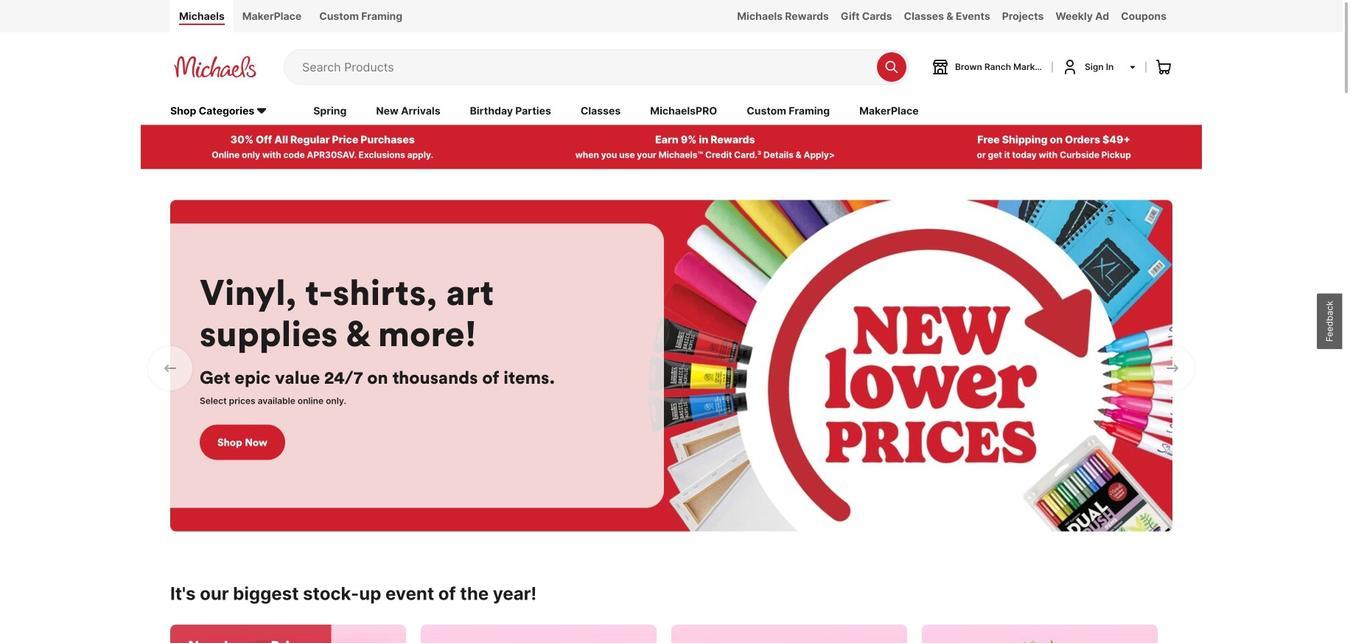 Task type: vqa. For each thing, say whether or not it's contained in the screenshot.
Search Input field
yes



Task type: locate. For each thing, give the bounding box(es) containing it.
four blank canvases in ascending sizes image
[[421, 625, 657, 643]]

stack of folded t-shirts in assorted colors image
[[170, 625, 406, 643]]

Search Input field
[[302, 50, 870, 84]]

new lower prices logo surrounded by art supplies on red background image
[[170, 200, 1172, 532]]

pink, white, green and yellow flowers in clear vase on pink background image
[[922, 625, 1158, 643]]



Task type: describe. For each thing, give the bounding box(es) containing it.
search button image
[[884, 60, 899, 74]]

three wood frames on pink background image
[[671, 625, 907, 643]]



